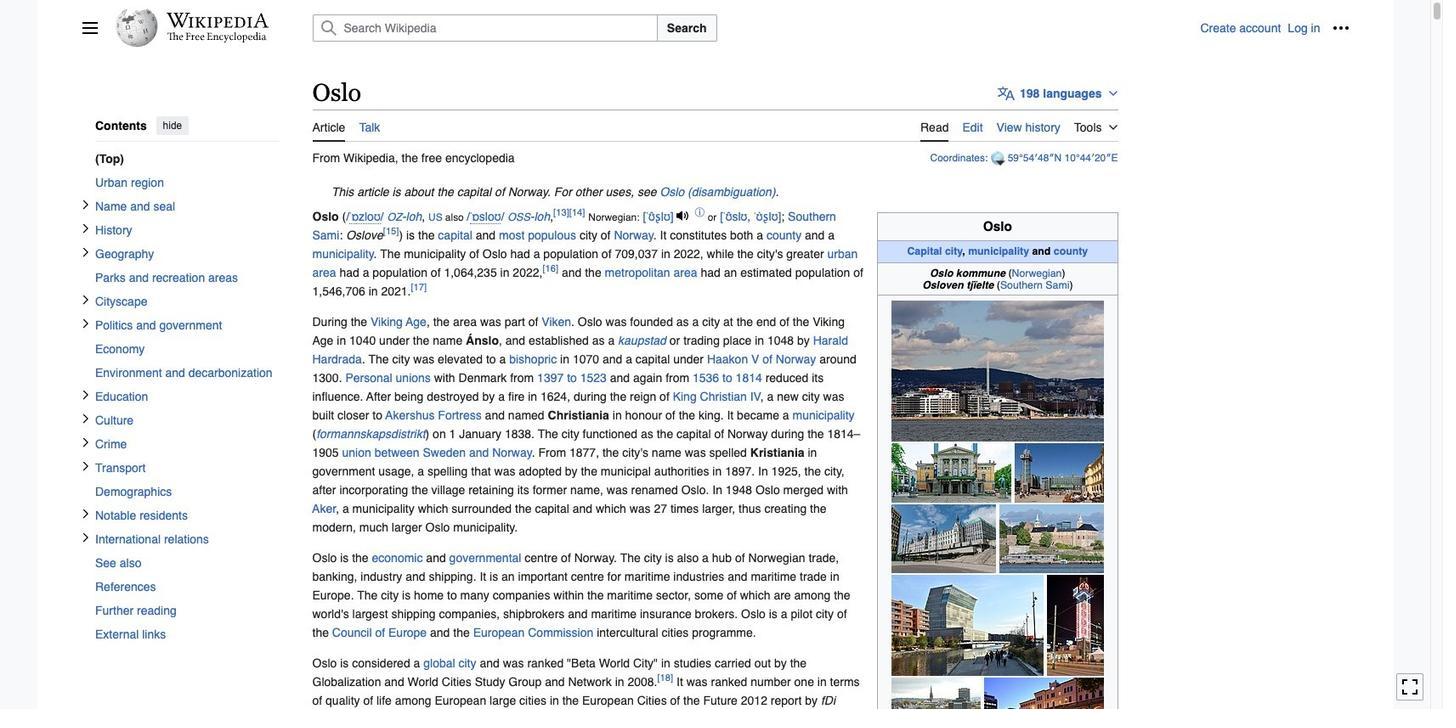 Task type: vqa. For each thing, say whether or not it's contained in the screenshot.
sixth x small icon from the top of the page
no



Task type: describe. For each thing, give the bounding box(es) containing it.
play audio image
[[677, 210, 689, 222]]

personal tools navigation
[[1201, 14, 1355, 42]]

show location on an interactive map image
[[991, 151, 1008, 166]]

2 x small image from the top
[[80, 390, 91, 400]]

menu image
[[81, 20, 98, 37]]

language progressive image
[[998, 85, 1015, 102]]

4 x small image from the top
[[80, 437, 91, 448]]

Search Wikipedia search field
[[312, 14, 658, 42]]

the free encyclopedia image
[[167, 32, 267, 43]]

4 x small image from the top
[[80, 318, 91, 328]]



Task type: locate. For each thing, give the bounding box(es) containing it.
x small image
[[80, 199, 91, 209], [80, 223, 91, 233], [80, 294, 91, 305], [80, 318, 91, 328], [80, 461, 91, 471]]

main content
[[306, 77, 1350, 710]]

x small image
[[80, 247, 91, 257], [80, 390, 91, 400], [80, 414, 91, 424], [80, 437, 91, 448]]

1 x small image from the top
[[80, 247, 91, 257]]

fullscreen image
[[1402, 680, 1419, 697]]

3 x small image from the top
[[80, 414, 91, 424]]

log in and more options image
[[1333, 20, 1350, 37]]

1 x small image from the top
[[80, 199, 91, 209]]

5 x small image from the top
[[80, 461, 91, 471]]

help:ipa/norwegian image
[[751, 210, 754, 223]]

wikipedia image
[[166, 13, 268, 28]]

2 x small image from the top
[[80, 223, 91, 233]]

note
[[312, 182, 1118, 201]]

None search field
[[292, 14, 1201, 42]]

3 x small image from the top
[[80, 294, 91, 305]]



